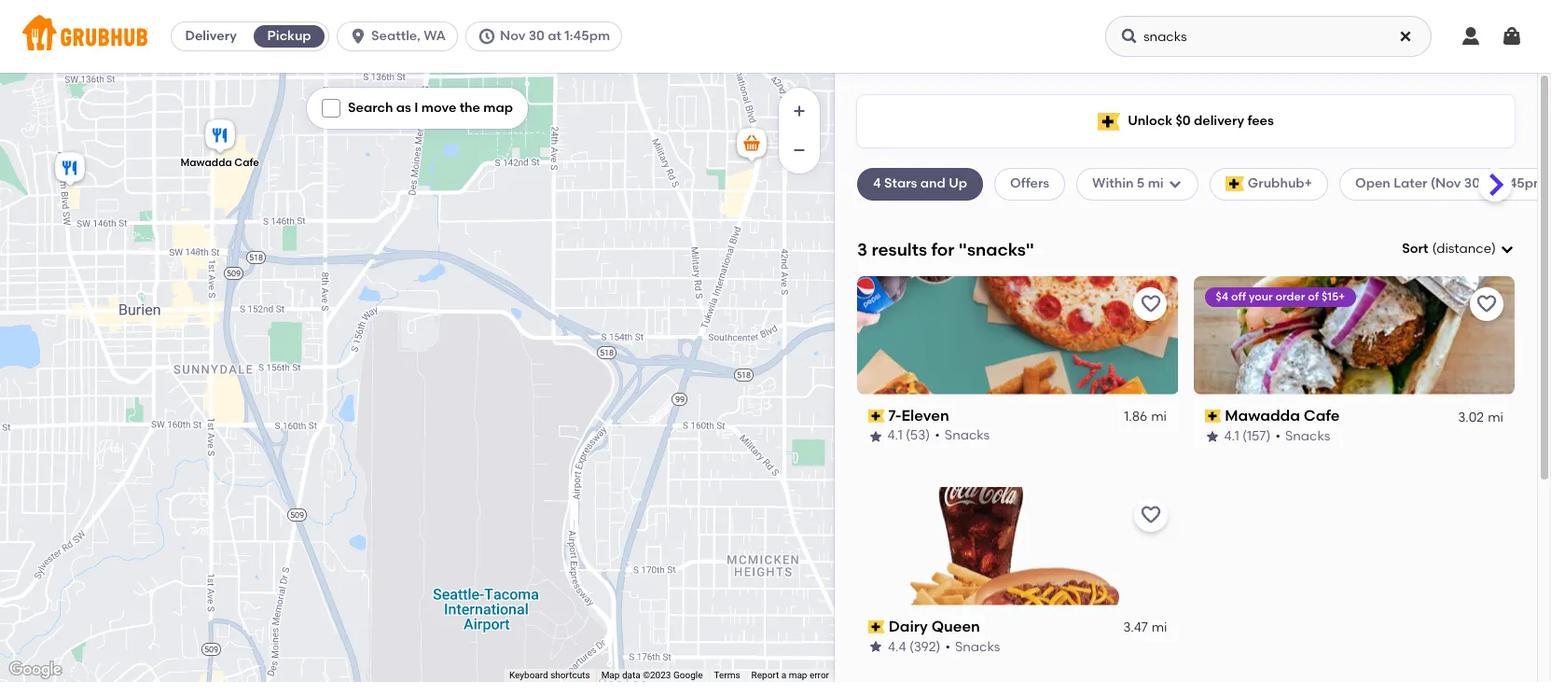 Task type: locate. For each thing, give the bounding box(es) containing it.
star icon image for 7-eleven
[[869, 429, 884, 444]]

seattle,
[[372, 28, 421, 44]]

4.1 for 7-
[[888, 428, 903, 444]]

0 horizontal spatial mawadda cafe
[[180, 156, 259, 168]]

save this restaurant button for dairy queen
[[1134, 498, 1168, 532]]

•
[[936, 428, 941, 444], [1276, 428, 1281, 444], [946, 639, 951, 654]]

1 horizontal spatial cafe
[[1304, 407, 1340, 424]]

30 right (nov
[[1465, 176, 1481, 192]]

grubhub plus flag logo image
[[1099, 112, 1121, 130], [1226, 177, 1245, 192]]

results
[[872, 239, 928, 260]]

mi right 3.02
[[1489, 409, 1504, 425]]

unlock
[[1128, 113, 1173, 129]]

$0
[[1176, 113, 1191, 129]]

4 stars and up
[[873, 176, 968, 192]]

1 horizontal spatial map
[[789, 670, 808, 680]]

0 horizontal spatial grubhub plus flag logo image
[[1099, 112, 1121, 130]]

svg image inside seattle, wa 'button'
[[349, 27, 368, 46]]

mi right "1.86"
[[1152, 409, 1168, 425]]

(157)
[[1243, 428, 1271, 444]]

cafe inside map region
[[234, 156, 259, 168]]

©2023
[[643, 670, 671, 680]]

0 horizontal spatial at
[[548, 28, 562, 44]]

star icon image left 4.1 (53)
[[869, 429, 884, 444]]

30 inside button
[[529, 28, 545, 44]]

1 vertical spatial subscription pass image
[[869, 621, 885, 634]]

cafe
[[234, 156, 259, 168], [1304, 407, 1340, 424]]

• snacks down eleven
[[936, 428, 991, 444]]

fees
[[1248, 113, 1275, 129]]

within
[[1093, 176, 1134, 192]]

mawadda cafe
[[180, 156, 259, 168], [1225, 407, 1340, 424]]

mi for mawadda cafe
[[1489, 409, 1504, 425]]

• snacks down queen
[[946, 639, 1001, 654]]

0 vertical spatial mawadda
[[180, 156, 232, 168]]

mawadda cafe inside map region
[[180, 156, 259, 168]]

1:45pm
[[565, 28, 610, 44]]

subscription pass image left 7-
[[869, 410, 885, 423]]

4.1 down 7-
[[888, 428, 903, 444]]

dairy queen image
[[51, 149, 88, 190]]

1 vertical spatial mawadda cafe
[[1225, 407, 1340, 424]]

4.1 left (157)
[[1225, 428, 1240, 444]]

save this restaurant button
[[1134, 287, 1168, 321], [1471, 287, 1504, 321], [1134, 498, 1168, 532]]

move
[[422, 100, 457, 116]]

1 vertical spatial at
[[1484, 176, 1498, 192]]

0 vertical spatial 30
[[529, 28, 545, 44]]

0 vertical spatial grubhub plus flag logo image
[[1099, 112, 1121, 130]]

open
[[1356, 176, 1391, 192]]

at left 1:45pm)
[[1484, 176, 1498, 192]]

1:45pm)
[[1501, 176, 1551, 192]]

• right (157)
[[1276, 428, 1281, 444]]

7-eleven logo image
[[858, 276, 1179, 395]]

None field
[[1403, 240, 1516, 259]]

grubhub+
[[1248, 176, 1313, 192]]

at
[[548, 28, 562, 44], [1484, 176, 1498, 192]]

dairy
[[889, 617, 928, 635]]

unlock $0 delivery fees
[[1128, 113, 1275, 129]]

mi for dairy queen
[[1152, 620, 1168, 635]]

wa
[[424, 28, 446, 44]]

0 vertical spatial save this restaurant image
[[1476, 293, 1499, 315]]

0 horizontal spatial 30
[[529, 28, 545, 44]]

1 horizontal spatial 30
[[1465, 176, 1481, 192]]

0 horizontal spatial 4.1
[[888, 428, 903, 444]]

nov
[[500, 28, 526, 44]]

map
[[602, 670, 620, 680]]

error
[[810, 670, 830, 680]]

0 vertical spatial at
[[548, 28, 562, 44]]

of
[[1309, 290, 1320, 303]]

snacks
[[946, 428, 991, 444], [1286, 428, 1331, 444], [956, 639, 1001, 654]]

"snacks"
[[959, 239, 1035, 260]]

grubhub plus flag logo image left grubhub+
[[1226, 177, 1245, 192]]

save this restaurant image
[[1476, 293, 1499, 315], [1140, 504, 1162, 526]]

save this restaurant image
[[1140, 293, 1162, 315]]

search
[[348, 100, 393, 116]]

0 horizontal spatial map
[[484, 100, 513, 116]]

0 horizontal spatial •
[[936, 428, 941, 444]]

nov 30 at 1:45pm button
[[466, 21, 630, 51]]

pickup button
[[250, 21, 329, 51]]

2 horizontal spatial •
[[1276, 428, 1281, 444]]

0 horizontal spatial mawadda
[[180, 156, 232, 168]]

3.47 mi
[[1124, 620, 1168, 635]]

0 vertical spatial mawadda cafe
[[180, 156, 259, 168]]

1 4.1 from the left
[[888, 428, 903, 444]]

map
[[484, 100, 513, 116], [789, 670, 808, 680]]

1 horizontal spatial at
[[1484, 176, 1498, 192]]

2 subscription pass image from the top
[[869, 621, 885, 634]]

4.1 for mawadda
[[1225, 428, 1240, 444]]

snacks for cafe
[[1286, 428, 1331, 444]]

mi right 3.47 at the bottom right of page
[[1152, 620, 1168, 635]]

1 subscription pass image from the top
[[869, 410, 885, 423]]

svg image
[[1502, 25, 1524, 48], [478, 27, 496, 46], [1501, 242, 1516, 257]]

mi
[[1148, 176, 1164, 192], [1152, 409, 1168, 425], [1489, 409, 1504, 425], [1152, 620, 1168, 635]]

stars
[[885, 176, 918, 192]]

• right (53)
[[936, 428, 941, 444]]

map region
[[0, 0, 1060, 682]]

star icon image down subscription pass image
[[1205, 429, 1220, 444]]

mi for 7-eleven
[[1152, 409, 1168, 425]]

1 horizontal spatial •
[[946, 639, 951, 654]]

3.02 mi
[[1459, 409, 1504, 425]]

subscription pass image for dairy queen
[[869, 621, 885, 634]]

svg image
[[1460, 25, 1483, 48], [349, 27, 368, 46], [1121, 27, 1139, 46], [1399, 29, 1414, 44], [326, 103, 337, 114], [1168, 177, 1183, 192]]

• snacks
[[936, 428, 991, 444], [1276, 428, 1331, 444], [946, 639, 1001, 654]]

0 horizontal spatial cafe
[[234, 156, 259, 168]]

1 vertical spatial grubhub plus flag logo image
[[1226, 177, 1245, 192]]

30 right nov
[[529, 28, 545, 44]]

0 horizontal spatial save this restaurant image
[[1140, 504, 1162, 526]]

at left 1:45pm
[[548, 28, 562, 44]]

• snacks for eleven
[[936, 428, 991, 444]]

subscription pass image
[[869, 410, 885, 423], [869, 621, 885, 634]]

0 vertical spatial map
[[484, 100, 513, 116]]

1 horizontal spatial grubhub plus flag logo image
[[1226, 177, 1245, 192]]

delivery
[[1194, 113, 1245, 129]]

google image
[[5, 658, 66, 682]]

report a map error link
[[752, 670, 830, 680]]

star icon image left 4.4
[[869, 640, 884, 655]]

map right the at the top of the page
[[484, 100, 513, 116]]

7-
[[889, 407, 902, 424]]

subscription pass image left dairy
[[869, 621, 885, 634]]

• for queen
[[946, 639, 951, 654]]

• snacks for cafe
[[1276, 428, 1331, 444]]

0 vertical spatial cafe
[[234, 156, 259, 168]]

1 horizontal spatial mawadda
[[1225, 407, 1301, 424]]

7 eleven image
[[733, 125, 770, 166]]

30
[[529, 28, 545, 44], [1465, 176, 1481, 192]]

2 4.1 from the left
[[1225, 428, 1240, 444]]

1.86 mi
[[1125, 409, 1168, 425]]

nov 30 at 1:45pm
[[500, 28, 610, 44]]

snacks down queen
[[956, 639, 1001, 654]]

the
[[460, 100, 481, 116]]

snacks right (157)
[[1286, 428, 1331, 444]]

4.1 (53)
[[888, 428, 931, 444]]

map right a
[[789, 670, 808, 680]]

• snacks right (157)
[[1276, 428, 1331, 444]]

• down queen
[[946, 639, 951, 654]]

0 vertical spatial subscription pass image
[[869, 410, 885, 423]]

1 vertical spatial save this restaurant image
[[1140, 504, 1162, 526]]

snacks down eleven
[[946, 428, 991, 444]]

svg image inside field
[[1501, 242, 1516, 257]]

4.1
[[888, 428, 903, 444], [1225, 428, 1240, 444]]

grubhub plus flag logo image left the unlock
[[1099, 112, 1121, 130]]

data
[[622, 670, 641, 680]]

svg image inside nov 30 at 1:45pm button
[[478, 27, 496, 46]]

1 vertical spatial 30
[[1465, 176, 1481, 192]]

star icon image
[[869, 429, 884, 444], [1205, 429, 1220, 444], [869, 640, 884, 655]]

4.4 (392)
[[888, 639, 941, 654]]

mawadda
[[180, 156, 232, 168], [1225, 407, 1301, 424]]

1 horizontal spatial 4.1
[[1225, 428, 1240, 444]]



Task type: describe. For each thing, give the bounding box(es) containing it.
1 vertical spatial mawadda
[[1225, 407, 1301, 424]]

1 vertical spatial cafe
[[1304, 407, 1340, 424]]

4
[[873, 176, 882, 192]]

• for cafe
[[1276, 428, 1281, 444]]

$4
[[1216, 290, 1229, 303]]

3.47
[[1124, 620, 1148, 635]]

Search for food, convenience, alcohol... search field
[[1106, 16, 1432, 57]]

mawadda cafe logo image
[[1194, 276, 1516, 395]]

4.1 (157)
[[1225, 428, 1271, 444]]

terms
[[714, 670, 741, 680]]

mi right 5
[[1148, 176, 1164, 192]]

sort
[[1403, 241, 1429, 257]]

distance
[[1437, 241, 1492, 257]]

delivery
[[185, 28, 237, 44]]

(392)
[[910, 639, 941, 654]]

plus icon image
[[790, 102, 809, 120]]

your
[[1250, 290, 1274, 303]]

keyboard shortcuts button
[[509, 669, 590, 682]]

offers
[[1011, 176, 1050, 192]]

keyboard
[[509, 670, 548, 680]]

save this restaurant image inside button
[[1140, 504, 1162, 526]]

sort ( distance )
[[1403, 241, 1497, 257]]

google
[[674, 670, 703, 680]]

minus icon image
[[790, 141, 809, 160]]

(53)
[[907, 428, 931, 444]]

as
[[396, 100, 411, 116]]

eleven
[[902, 407, 950, 424]]

seattle, wa button
[[337, 21, 466, 51]]

1 horizontal spatial mawadda cafe
[[1225, 407, 1340, 424]]

i
[[415, 100, 418, 116]]

off
[[1232, 290, 1247, 303]]

within 5 mi
[[1093, 176, 1164, 192]]

pickup
[[267, 28, 311, 44]]

5
[[1137, 176, 1145, 192]]

at inside button
[[548, 28, 562, 44]]

mawadda cafe image
[[201, 116, 238, 157]]

terms link
[[714, 670, 741, 680]]

order
[[1276, 290, 1306, 303]]

1 horizontal spatial save this restaurant image
[[1476, 293, 1499, 315]]

star icon image for mawadda cafe
[[1205, 429, 1220, 444]]

map data ©2023 google
[[602, 670, 703, 680]]

3.02
[[1459, 409, 1485, 425]]

)
[[1492, 241, 1497, 257]]

for
[[932, 239, 955, 260]]

snacks for eleven
[[946, 428, 991, 444]]

later
[[1394, 176, 1428, 192]]

subscription pass image
[[1205, 410, 1222, 423]]

subscription pass image for 7-eleven
[[869, 410, 885, 423]]

$4 off your order of $15+
[[1216, 290, 1346, 303]]

report
[[752, 670, 779, 680]]

grubhub plus flag logo image for unlock $0 delivery fees
[[1099, 112, 1121, 130]]

none field containing sort
[[1403, 240, 1516, 259]]

open later (nov 30 at 1:45pm)
[[1356, 176, 1551, 192]]

shortcuts
[[551, 670, 590, 680]]

3
[[858, 239, 868, 260]]

main navigation navigation
[[0, 0, 1552, 73]]

up
[[949, 176, 968, 192]]

delivery button
[[172, 21, 250, 51]]

a
[[782, 670, 787, 680]]

search as i move the map
[[348, 100, 513, 116]]

mawadda inside map region
[[180, 156, 232, 168]]

queen
[[932, 617, 981, 635]]

grubhub plus flag logo image for grubhub+
[[1226, 177, 1245, 192]]

snacks for queen
[[956, 639, 1001, 654]]

dairy queen
[[889, 617, 981, 635]]

• for eleven
[[936, 428, 941, 444]]

1 vertical spatial map
[[789, 670, 808, 680]]

3 results for "snacks"
[[858, 239, 1035, 260]]

• snacks for queen
[[946, 639, 1001, 654]]

$15+
[[1322, 290, 1346, 303]]

4.4
[[888, 639, 907, 654]]

keyboard shortcuts
[[509, 670, 590, 680]]

save this restaurant button for 7-eleven
[[1134, 287, 1168, 321]]

1.86
[[1125, 409, 1148, 425]]

7-eleven
[[889, 407, 950, 424]]

dairy queen logo image
[[858, 487, 1179, 605]]

report a map error
[[752, 670, 830, 680]]

(
[[1433, 241, 1437, 257]]

star icon image for dairy queen
[[869, 640, 884, 655]]

and
[[921, 176, 946, 192]]

seattle, wa
[[372, 28, 446, 44]]

(nov
[[1431, 176, 1462, 192]]



Task type: vqa. For each thing, say whether or not it's contained in the screenshot.
the right Cheese Pizza Catering
no



